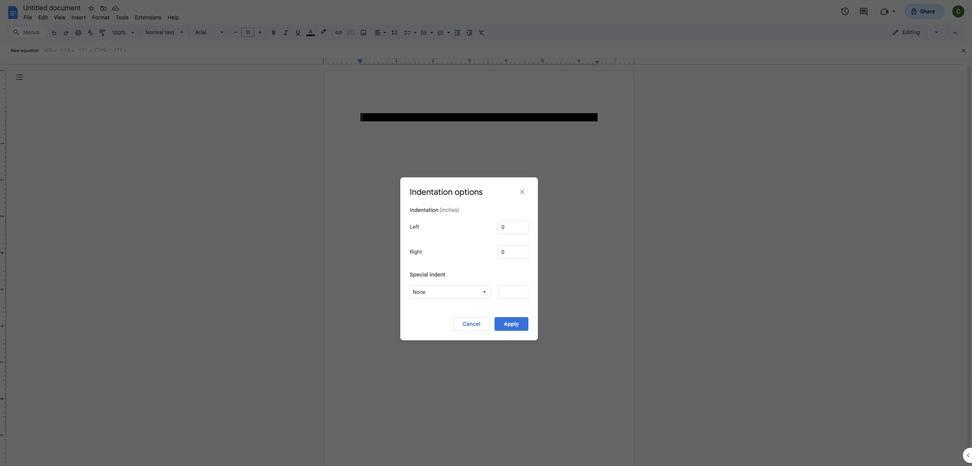 Task type: describe. For each thing, give the bounding box(es) containing it.
special indent
[[410, 272, 446, 278]]

new equation button
[[9, 45, 41, 56]]

none
[[413, 289, 426, 295]]

top margin image
[[0, 71, 6, 109]]

Star checkbox
[[86, 3, 97, 14]]

special indentation type list box
[[410, 286, 491, 299]]

new
[[11, 48, 20, 53]]

left margin image
[[324, 59, 362, 64]]

new equation
[[11, 48, 39, 53]]

right
[[410, 249, 422, 255]]

Menus field
[[10, 27, 48, 38]]

menu bar banner
[[0, 0, 972, 467]]

indent
[[430, 272, 446, 278]]

options
[[455, 187, 483, 197]]

left
[[410, 224, 419, 230]]

indentation for indentation options
[[410, 187, 453, 197]]

equations toolbar
[[0, 43, 972, 59]]

Rename text field
[[21, 3, 85, 12]]



Task type: vqa. For each thing, say whether or not it's contained in the screenshot.
menu bar in the "Menu bar" "banner"
yes



Task type: locate. For each thing, give the bounding box(es) containing it.
indentation inside heading
[[410, 187, 453, 197]]

cancel
[[463, 321, 481, 328]]

right margin image
[[596, 59, 634, 64]]

Right text field
[[498, 246, 529, 259]]

Special indentation text field
[[498, 286, 529, 299]]

share. private to only me. image
[[911, 8, 917, 15]]

indentation
[[410, 187, 453, 197], [410, 207, 439, 214]]

Left text field
[[498, 221, 529, 234]]

1 indentation from the top
[[410, 187, 453, 197]]

menu bar inside menu bar banner
[[21, 10, 182, 22]]

indentation options application
[[0, 0, 972, 467]]

apply button
[[495, 318, 529, 331]]

main toolbar
[[47, 0, 488, 359]]

apply
[[504, 321, 519, 328]]

special
[[410, 272, 428, 278]]

indentation up indentation (inches)
[[410, 187, 453, 197]]

equation
[[21, 48, 39, 53]]

indentation up left
[[410, 207, 439, 214]]

cancel button
[[453, 318, 490, 331]]

0 vertical spatial indentation
[[410, 187, 453, 197]]

no special indentation option
[[413, 289, 481, 296]]

1 vertical spatial indentation
[[410, 207, 439, 214]]

indentation options dialog
[[400, 177, 538, 341]]

indentation for indentation (inches)
[[410, 207, 439, 214]]

indentation (inches)
[[410, 207, 459, 214]]

indentation options heading
[[410, 187, 486, 198]]

(inches)
[[440, 207, 459, 214]]

menu bar
[[21, 10, 182, 22]]

2 indentation from the top
[[410, 207, 439, 214]]

indentation options
[[410, 187, 483, 197]]

bottom margin image
[[0, 434, 6, 467]]



